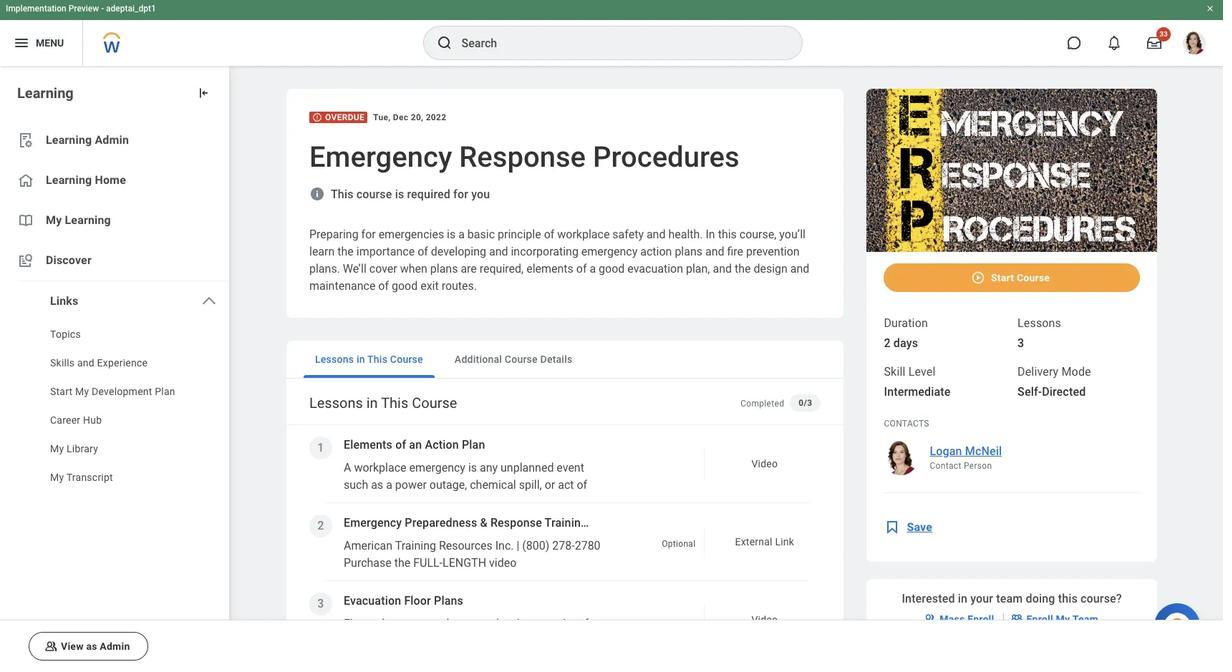Task type: describe. For each thing, give the bounding box(es) containing it.
elements
[[527, 262, 574, 276]]

purchase
[[344, 557, 392, 570]]

to up business's
[[462, 513, 472, 527]]

this inside preparing for emergencies is a basic principle of workplace safety and health. in this course, you'll learn the importance of developing and incorporating emergency action plans and fire prevention plans. we'll cover when plans are required, elements of a good evacuation plan, and the design and maintenance of good exit routes.
[[718, 228, 737, 241]]

in
[[706, 228, 715, 241]]

additional course details button
[[443, 341, 584, 378]]

emergency preparedness & response training video
[[344, 517, 621, 530]]

lessons in this course inside button
[[315, 354, 423, 365]]

|
[[517, 539, 520, 553]]

emergency response procedures
[[309, 140, 740, 174]]

the inside fire and emergency layout makes it convenient for people to move away from a potential safety hazard. learn how to create an emergency evacuation floor plan that includes the appropri
[[522, 669, 538, 673]]

1 horizontal spatial plans
[[675, 245, 703, 259]]

(800)
[[523, 539, 550, 553]]

is for emergencies
[[447, 228, 456, 241]]

1 vertical spatial workplace
[[354, 461, 407, 475]]

when inside preparing for emergencies is a basic principle of workplace safety and health. in this course, you'll learn the importance of developing and incorporating emergency action plans and fire prevention plans. we'll cover when plans are required, elements of a good evacuation plan, and the design and maintenance of good exit routes.
[[400, 262, 428, 276]]

close environment banner image
[[1206, 4, 1215, 13]]

1 horizontal spatial in
[[367, 395, 378, 412]]

report parameter image
[[17, 132, 34, 149]]

tue,
[[373, 112, 391, 123]]

my library
[[50, 443, 98, 455]]

Search Workday  search field
[[462, 27, 773, 59]]

notifications large image
[[1108, 36, 1122, 50]]

2780
[[575, 539, 601, 553]]

safety inside preparing for emergencies is a basic principle of workplace safety and health. in this course, you'll learn the importance of developing and incorporating emergency action plans and fire prevention plans. we'll cover when plans are required, elements of a good evacuation plan, and the design and maintenance of good exit routes.
[[613, 228, 644, 241]]

learning inside "link"
[[65, 213, 111, 227]]

video for a workplace emergency is any unplanned event such as a power outage, chemical spill, or act of terrorism. every organization should have an emergency action plan to ensure employee safety and to improve the business's chances for a successful recovery when a workplace emergency arises.
[[752, 458, 778, 470]]

play circle image
[[971, 271, 986, 285]]

dec
[[393, 112, 409, 123]]

save button
[[884, 511, 941, 545]]

learning admin link
[[0, 120, 229, 160]]

doing
[[1026, 592, 1056, 606]]

team
[[997, 592, 1023, 606]]

emergency inside preparing for emergencies is a basic principle of workplace safety and health. in this course, you'll learn the importance of developing and incorporating emergency action plans and fire prevention plans. we'll cover when plans are required, elements of a good evacuation plan, and the design and maintenance of good exit routes.
[[582, 245, 638, 259]]

this inside button
[[368, 354, 388, 365]]

is for emergency
[[468, 461, 477, 475]]

for left you
[[454, 188, 469, 201]]

list for lessons in this course
[[298, 426, 836, 673]]

start course button
[[884, 264, 1140, 292]]

skill
[[884, 365, 906, 379]]

business's
[[442, 530, 495, 544]]

my for my library
[[50, 443, 64, 455]]

procedures
[[593, 140, 740, 174]]

emergency down terrorism.
[[344, 513, 400, 527]]

video
[[489, 557, 517, 570]]

delivery mode self-directed
[[1018, 365, 1092, 399]]

an inside a workplace emergency is any unplanned event such as a power outage, chemical spill, or act of terrorism. every organization should have an emergency action plan to ensure employee safety and to improve the business's chances for a successful recovery when a workplace emergency arises.
[[557, 496, 569, 509]]

length
[[443, 557, 486, 570]]

video for fire and emergency layout makes it convenient for people to move away from a potential safety hazard. learn how to create an emergency evacuation floor plan that includes the appropri
[[752, 615, 778, 626]]

and inside a workplace emergency is any unplanned event such as a power outage, chemical spill, or act of terrorism. every organization should have an emergency action plan to ensure employee safety and to improve the business's chances for a successful recovery when a workplace emergency arises.
[[344, 530, 363, 544]]

fire
[[344, 618, 363, 631]]

info image
[[309, 186, 325, 202]]

emergency for emergency preparedness & response training video
[[344, 517, 402, 530]]

every
[[396, 496, 424, 509]]

developing
[[431, 245, 486, 259]]

and up the "required,"
[[489, 245, 508, 259]]

0 vertical spatial response
[[459, 140, 586, 174]]

transformation import image
[[196, 86, 211, 100]]

learn
[[384, 652, 413, 666]]

duration 2 days
[[884, 317, 928, 350]]

the up we'll
[[338, 245, 354, 259]]

enroll my team
[[1027, 614, 1099, 625]]

evacuation inside fire and emergency layout makes it convenient for people to move away from a potential safety hazard. learn how to create an emergency evacuation floor plan that includes the appropri
[[344, 669, 400, 673]]

the inside a workplace emergency is any unplanned event such as a power outage, chemical spill, or act of terrorism. every organization should have an emergency action plan to ensure employee safety and to improve the business's chances for a successful recovery when a workplace emergency arises.
[[423, 530, 439, 544]]

my inside enroll my team link
[[1056, 614, 1071, 625]]

safety inside fire and emergency layout makes it convenient for people to move away from a potential safety hazard. learn how to create an emergency evacuation floor plan that includes the appropri
[[538, 635, 569, 648]]

lessons 3
[[1018, 317, 1062, 350]]

ensure
[[475, 513, 509, 527]]

a left 2780
[[561, 530, 567, 544]]

incorporating
[[511, 245, 579, 259]]

fire
[[727, 245, 744, 259]]

external link
[[735, 537, 795, 548]]

improve
[[379, 530, 420, 544]]

contact
[[930, 461, 962, 471]]

optional
[[662, 539, 696, 549]]

2 enroll from the left
[[1027, 614, 1054, 625]]

lessons inside lessons in this course element
[[309, 395, 363, 412]]

hazard.
[[344, 652, 382, 666]]

career hub
[[50, 415, 102, 426]]

0 horizontal spatial is
[[395, 188, 404, 201]]

away
[[425, 635, 451, 648]]

and down fire
[[713, 262, 732, 276]]

days
[[894, 337, 919, 350]]

evacuation floor plans
[[344, 595, 463, 608]]

media classroom image
[[44, 640, 58, 654]]

links
[[50, 294, 78, 308]]

lessons inside lessons in this course button
[[315, 354, 354, 365]]

1 enroll from the left
[[968, 614, 995, 625]]

start my development plan
[[50, 386, 175, 398]]

start for start course
[[992, 272, 1015, 284]]

fire and emergency layout makes it convenient for people to move away from a potential safety hazard. learn how to create an emergency evacuation floor plan that includes the appropri
[[344, 618, 605, 673]]

my learning link
[[0, 201, 229, 241]]

1 vertical spatial lessons in this course
[[309, 395, 457, 412]]

unplanned
[[501, 461, 554, 475]]

0 vertical spatial plan
[[155, 386, 175, 398]]

importance
[[357, 245, 415, 259]]

plans.
[[309, 262, 340, 276]]

intermediate
[[884, 385, 951, 399]]

career
[[50, 415, 80, 426]]

book open image
[[17, 212, 34, 229]]

learning for learning
[[17, 85, 74, 102]]

as inside button
[[86, 641, 97, 653]]

you
[[471, 188, 490, 201]]

my transcript link
[[0, 465, 229, 494]]

library
[[67, 443, 98, 455]]

arises.
[[344, 565, 378, 578]]

mass enroll
[[940, 614, 995, 625]]

learning for learning home
[[46, 173, 92, 187]]

inbox large image
[[1148, 36, 1162, 50]]

cover
[[370, 262, 397, 276]]

when inside a workplace emergency is any unplanned event such as a power outage, chemical spill, or act of terrorism. every organization should have an emergency action plan to ensure employee safety and to improve the business's chances for a successful recovery when a workplace emergency arises.
[[448, 547, 475, 561]]

save
[[907, 521, 933, 534]]

1 vertical spatial good
[[392, 279, 418, 293]]

at:
[[344, 574, 357, 587]]

preparing
[[309, 228, 359, 241]]

overdue
[[325, 112, 365, 123]]

logan mcneil contact person
[[930, 445, 1002, 471]]

learning home link
[[0, 160, 229, 201]]

required,
[[480, 262, 524, 276]]

people
[[344, 635, 378, 648]]

list containing topics
[[0, 322, 229, 494]]

link
[[775, 537, 795, 548]]

makes
[[480, 618, 514, 631]]

tue, dec 20, 2022
[[373, 112, 447, 123]]

emergency up move on the bottom left
[[388, 618, 444, 631]]

potential
[[490, 635, 535, 648]]

0 vertical spatial this
[[331, 188, 354, 201]]

principle
[[498, 228, 541, 241]]

maintenance
[[309, 279, 376, 293]]

outage,
[[430, 479, 467, 492]]

career hub link
[[0, 408, 229, 436]]

your
[[971, 592, 994, 606]]

lessons in this course element
[[287, 382, 844, 673]]

plan for floor
[[429, 669, 450, 673]]

development
[[92, 386, 152, 398]]

recovery
[[402, 547, 445, 561]]

a workplace emergency is any unplanned event such as a power outage, chemical spill, or act of terrorism. every organization should have an emergency action plan to ensure employee safety and to improve the business's chances for a successful recovery when a workplace emergency arises.
[[344, 461, 599, 578]]

contact card matrix manager image
[[1010, 612, 1024, 627]]

an inside fire and emergency layout makes it convenient for people to move away from a potential safety hazard. learn how to create an emergency evacuation floor plan that includes the appropri
[[488, 652, 501, 666]]



Task type: vqa. For each thing, say whether or not it's contained in the screenshot.


Task type: locate. For each thing, give the bounding box(es) containing it.
to up successful
[[366, 530, 376, 544]]

action inside preparing for emergencies is a basic principle of workplace safety and health. in this course, you'll learn the importance of developing and incorporating emergency action plans and fire prevention plans. we'll cover when plans are required, elements of a good evacuation plan, and the design and maintenance of good exit routes.
[[641, 245, 672, 259]]

start inside 'button'
[[992, 272, 1015, 284]]

action down the every
[[403, 513, 435, 527]]

1 horizontal spatial this
[[1059, 592, 1078, 606]]

course details element
[[867, 89, 1157, 673]]

the down fire
[[735, 262, 751, 276]]

my inside start my development plan link
[[75, 386, 89, 398]]

learning down menu dropdown button
[[17, 85, 74, 102]]

discover
[[46, 254, 92, 267]]

workplace down chances
[[487, 547, 540, 561]]

1 vertical spatial action
[[403, 513, 435, 527]]

0 horizontal spatial 3
[[318, 597, 324, 611]]

learning right report parameter 'icon'
[[46, 133, 92, 147]]

are
[[461, 262, 477, 276]]

workplace
[[558, 228, 610, 241], [354, 461, 407, 475], [487, 547, 540, 561]]

enroll
[[968, 614, 995, 625], [1027, 614, 1054, 625]]

0 horizontal spatial 2
[[318, 519, 324, 533]]

0 vertical spatial plan
[[437, 513, 459, 527]]

0 horizontal spatial as
[[86, 641, 97, 653]]

plans
[[675, 245, 703, 259], [430, 262, 458, 276]]

an left action
[[409, 438, 422, 452]]

convenient
[[526, 618, 582, 631]]

plan down how
[[429, 669, 450, 673]]

1 horizontal spatial 3
[[1018, 337, 1025, 350]]

my up career hub
[[75, 386, 89, 398]]

power
[[395, 479, 427, 492]]

1 vertical spatial in
[[367, 395, 378, 412]]

an down the act
[[557, 496, 569, 509]]

3 inside lessons 3
[[1018, 337, 1025, 350]]

1 vertical spatial 2
[[318, 519, 324, 533]]

2 inside duration 2 days
[[884, 337, 891, 350]]

list inside lessons in this course element
[[298, 426, 836, 673]]

emergency up outage,
[[409, 461, 466, 475]]

2 vertical spatial safety
[[538, 635, 569, 648]]

0 vertical spatial lessons
[[1018, 317, 1062, 330]]

that
[[453, 669, 473, 673]]

completed
[[741, 399, 785, 409]]

media classroom image
[[923, 612, 937, 627]]

is up developing at top
[[447, 228, 456, 241]]

my inside my transcript "link"
[[50, 472, 64, 484]]

design
[[754, 262, 788, 276]]

1 vertical spatial as
[[86, 641, 97, 653]]

0 horizontal spatial workplace
[[354, 461, 407, 475]]

0 horizontal spatial when
[[400, 262, 428, 276]]

my left library on the left of page
[[50, 443, 64, 455]]

33
[[1160, 30, 1168, 38]]

plans down health.
[[675, 245, 703, 259]]

0/3
[[799, 398, 813, 408]]

0 horizontal spatial action
[[403, 513, 435, 527]]

tab list containing lessons in this course
[[287, 341, 844, 379]]

tab list
[[287, 341, 844, 379]]

1 horizontal spatial action
[[641, 245, 672, 259]]

for
[[454, 188, 469, 201], [361, 228, 376, 241], [543, 530, 558, 544], [585, 618, 599, 631]]

0 horizontal spatial good
[[392, 279, 418, 293]]

list for learning
[[0, 120, 229, 494]]

my learning
[[46, 213, 111, 227]]

and right fire
[[366, 618, 385, 631]]

action
[[425, 438, 459, 452]]

is right course on the left top of the page
[[395, 188, 404, 201]]

0 horizontal spatial evacuation
[[344, 669, 400, 673]]

interested
[[902, 592, 955, 606]]

2 horizontal spatial an
[[557, 496, 569, 509]]

1 vertical spatial evacuation
[[344, 669, 400, 673]]

evacuation inside preparing for emergencies is a basic principle of workplace safety and health. in this course, you'll learn the importance of developing and incorporating emergency action plans and fire prevention plans. we'll cover when plans are required, elements of a good evacuation plan, and the design and maintenance of good exit routes.
[[628, 262, 683, 276]]

my left transcript
[[50, 472, 64, 484]]

safety left health.
[[613, 228, 644, 241]]

learn
[[309, 245, 335, 259]]

to down away
[[440, 652, 450, 666]]

3 left evacuation
[[318, 597, 324, 611]]

search image
[[436, 34, 453, 52]]

an up includes
[[488, 652, 501, 666]]

discover link
[[0, 241, 229, 281]]

when up exit
[[400, 262, 428, 276]]

it
[[517, 618, 524, 631]]

for down employee
[[543, 530, 558, 544]]

learning
[[17, 85, 74, 102], [46, 133, 92, 147], [46, 173, 92, 187], [65, 213, 111, 227]]

1 horizontal spatial as
[[371, 479, 383, 492]]

33 button
[[1139, 27, 1171, 59]]

in inside the course details element
[[958, 592, 968, 606]]

training inside american training resources inc. | (800) 278-2780 purchase the full-length video at:
[[395, 539, 436, 553]]

in inside button
[[357, 354, 365, 365]]

spill,
[[519, 479, 542, 492]]

when down business's
[[448, 547, 475, 561]]

0 vertical spatial plans
[[675, 245, 703, 259]]

0 horizontal spatial start
[[50, 386, 73, 398]]

workplace down elements
[[354, 461, 407, 475]]

my inside my learning "link"
[[46, 213, 62, 227]]

emergency right incorporating
[[582, 245, 638, 259]]

2 vertical spatial this
[[381, 395, 409, 412]]

of inside a workplace emergency is any unplanned event such as a power outage, chemical spill, or act of terrorism. every organization should have an emergency action plan to ensure employee safety and to improve the business's chances for a successful recovery when a workplace emergency arises.
[[577, 479, 588, 492]]

exclamation circle image
[[312, 112, 322, 123]]

1 vertical spatial when
[[448, 547, 475, 561]]

0 horizontal spatial training
[[395, 539, 436, 553]]

course,
[[740, 228, 777, 241]]

response down should
[[491, 517, 542, 530]]

learning down learning home on the left of the page
[[65, 213, 111, 227]]

1 vertical spatial admin
[[100, 641, 130, 653]]

the inside american training resources inc. | (800) 278-2780 purchase the full-length video at:
[[395, 557, 411, 570]]

home
[[95, 173, 126, 187]]

course
[[357, 188, 392, 201]]

1 vertical spatial 3
[[318, 597, 324, 611]]

learning home
[[46, 173, 126, 187]]

and up successful
[[344, 530, 363, 544]]

lessons inside the course details element
[[1018, 317, 1062, 330]]

evacuation left plan,
[[628, 262, 683, 276]]

logan
[[930, 445, 963, 458]]

how
[[416, 652, 437, 666]]

evacuation down hazard.
[[344, 669, 400, 673]]

mass
[[940, 614, 965, 625]]

layout
[[447, 618, 477, 631]]

and right design
[[791, 262, 810, 276]]

implementation
[[6, 4, 66, 14]]

external
[[735, 537, 773, 548]]

a right elements
[[590, 262, 596, 276]]

to
[[462, 513, 472, 527], [366, 530, 376, 544], [381, 635, 391, 648], [440, 652, 450, 666]]

a down business's
[[478, 547, 484, 561]]

training up 278-
[[545, 517, 588, 530]]

hub
[[83, 415, 102, 426]]

learning up my learning
[[46, 173, 92, 187]]

the right includes
[[522, 669, 538, 673]]

event
[[557, 461, 585, 475]]

employee
[[512, 513, 562, 527]]

0 vertical spatial action
[[641, 245, 672, 259]]

1 vertical spatial this
[[368, 354, 388, 365]]

as right the view
[[86, 641, 97, 653]]

1 horizontal spatial is
[[447, 228, 456, 241]]

this
[[331, 188, 354, 201], [368, 354, 388, 365], [381, 395, 409, 412]]

additional
[[455, 354, 502, 365]]

admin right the view
[[100, 641, 130, 653]]

0 vertical spatial is
[[395, 188, 404, 201]]

safety inside a workplace emergency is any unplanned event such as a power outage, chemical spill, or act of terrorism. every organization should have an emergency action plan to ensure employee safety and to improve the business's chances for a successful recovery when a workplace emergency arises.
[[564, 513, 596, 527]]

admin inside button
[[100, 641, 130, 653]]

plan inside fire and emergency layout makes it convenient for people to move away from a potential safety hazard. learn how to create an emergency evacuation floor plan that includes the appropri
[[429, 669, 450, 673]]

0 vertical spatial admin
[[95, 133, 129, 147]]

plan for action
[[437, 513, 459, 527]]

0 vertical spatial in
[[357, 354, 365, 365]]

1 vertical spatial video
[[591, 517, 621, 530]]

transcript
[[66, 472, 113, 484]]

2 vertical spatial lessons
[[309, 395, 363, 412]]

1 horizontal spatial plan
[[462, 438, 485, 452]]

my right book open image
[[46, 213, 62, 227]]

topics
[[50, 329, 81, 340]]

and down in
[[706, 245, 725, 259]]

2 vertical spatial in
[[958, 592, 968, 606]]

training up full-
[[395, 539, 436, 553]]

0 vertical spatial emergency
[[309, 140, 452, 174]]

1 vertical spatial safety
[[564, 513, 596, 527]]

list
[[0, 120, 229, 494], [0, 322, 229, 494], [298, 426, 836, 673]]

home image
[[17, 172, 34, 189]]

is left any
[[468, 461, 477, 475]]

should
[[493, 496, 527, 509]]

2022
[[426, 112, 447, 123]]

action
[[641, 245, 672, 259], [403, 513, 435, 527]]

1 horizontal spatial evacuation
[[628, 262, 683, 276]]

for inside a workplace emergency is any unplanned event such as a power outage, chemical spill, or act of terrorism. every organization should have an emergency action plan to ensure employee safety and to improve the business's chances for a successful recovery when a workplace emergency arises.
[[543, 530, 558, 544]]

1 vertical spatial response
[[491, 517, 542, 530]]

1 vertical spatial plans
[[430, 262, 458, 276]]

course?
[[1081, 592, 1122, 606]]

admin up home
[[95, 133, 129, 147]]

and
[[647, 228, 666, 241], [489, 245, 508, 259], [706, 245, 725, 259], [713, 262, 732, 276], [791, 262, 810, 276], [77, 357, 95, 369], [344, 530, 363, 544], [366, 618, 385, 631]]

mcneil
[[966, 445, 1002, 458]]

includes
[[476, 669, 519, 673]]

emergency up course on the left top of the page
[[309, 140, 452, 174]]

1 vertical spatial is
[[447, 228, 456, 241]]

menu button
[[0, 20, 83, 66]]

action for plan
[[403, 513, 435, 527]]

list containing learning admin
[[0, 120, 229, 494]]

2 vertical spatial workplace
[[487, 547, 540, 561]]

0 horizontal spatial plans
[[430, 262, 458, 276]]

2 horizontal spatial is
[[468, 461, 477, 475]]

action inside a workplace emergency is any unplanned event such as a power outage, chemical spill, or act of terrorism. every organization should have an emergency action plan to ensure employee safety and to improve the business's chances for a successful recovery when a workplace emergency arises.
[[403, 513, 435, 527]]

menu
[[36, 37, 64, 48]]

1 horizontal spatial training
[[545, 517, 588, 530]]

mode
[[1062, 365, 1092, 379]]

profile logan mcneil image
[[1183, 32, 1206, 57]]

this course is required for you
[[331, 188, 490, 201]]

plan up any
[[462, 438, 485, 452]]

the left full-
[[395, 557, 411, 570]]

admin
[[95, 133, 129, 147], [100, 641, 130, 653]]

0 vertical spatial when
[[400, 262, 428, 276]]

as inside a workplace emergency is any unplanned event such as a power outage, chemical spill, or act of terrorism. every organization should have an emergency action plan to ensure employee safety and to improve the business's chances for a successful recovery when a workplace emergency arises.
[[371, 479, 383, 492]]

0 vertical spatial safety
[[613, 228, 644, 241]]

for inside preparing for emergencies is a basic principle of workplace safety and health. in this course, you'll learn the importance of developing and incorporating emergency action plans and fire prevention plans. we'll cover when plans are required, elements of a good evacuation plan, and the design and maintenance of good exit routes.
[[361, 228, 376, 241]]

start down skills
[[50, 386, 73, 398]]

safety up 2780
[[564, 513, 596, 527]]

my for my learning
[[46, 213, 62, 227]]

chemical
[[470, 479, 516, 492]]

response up you
[[459, 140, 586, 174]]

start for start my development plan
[[50, 386, 73, 398]]

1 vertical spatial this
[[1059, 592, 1078, 606]]

3 inside lessons in this course element
[[318, 597, 324, 611]]

2 horizontal spatial workplace
[[558, 228, 610, 241]]

1 vertical spatial lessons
[[315, 354, 354, 365]]

training
[[545, 517, 588, 530], [395, 539, 436, 553]]

plan right development
[[155, 386, 175, 398]]

a left power
[[386, 479, 392, 492]]

elements of an action plan
[[344, 438, 485, 452]]

0 vertical spatial start
[[992, 272, 1015, 284]]

media mylearning image
[[884, 519, 902, 537]]

0 horizontal spatial plan
[[155, 386, 175, 398]]

learning admin
[[46, 133, 129, 147]]

and inside fire and emergency layout makes it convenient for people to move away from a potential safety hazard. learn how to create an emergency evacuation floor plan that includes the appropri
[[366, 618, 385, 631]]

0 vertical spatial lessons in this course
[[315, 354, 423, 365]]

for up importance
[[361, 228, 376, 241]]

2 vertical spatial video
[[752, 615, 778, 626]]

video
[[752, 458, 778, 470], [591, 517, 621, 530], [752, 615, 778, 626]]

1
[[318, 441, 324, 455]]

1 horizontal spatial workplace
[[487, 547, 540, 561]]

0 vertical spatial an
[[409, 438, 422, 452]]

plan down organization
[[437, 513, 459, 527]]

and left health.
[[647, 228, 666, 241]]

0 vertical spatial as
[[371, 479, 383, 492]]

emergency for emergency response procedures
[[309, 140, 452, 174]]

1 horizontal spatial when
[[448, 547, 475, 561]]

and inside "link"
[[77, 357, 95, 369]]

emergency down potential
[[503, 652, 560, 666]]

floor
[[402, 669, 426, 673]]

lessons in this course button
[[304, 341, 435, 378]]

1 horizontal spatial start
[[992, 272, 1015, 284]]

action for plans
[[641, 245, 672, 259]]

start right play circle image
[[992, 272, 1015, 284]]

1 vertical spatial emergency
[[344, 517, 402, 530]]

my for my transcript
[[50, 472, 64, 484]]

admin inside list
[[95, 133, 129, 147]]

0 horizontal spatial this
[[718, 228, 737, 241]]

implementation preview -   adeptai_dpt1
[[6, 4, 156, 14]]

2 horizontal spatial in
[[958, 592, 968, 606]]

is
[[395, 188, 404, 201], [447, 228, 456, 241], [468, 461, 477, 475]]

plan inside a workplace emergency is any unplanned event such as a power outage, chemical spill, or act of terrorism. every organization should have an emergency action plan to ensure employee safety and to improve the business's chances for a successful recovery when a workplace emergency arises.
[[437, 513, 459, 527]]

action down health.
[[641, 245, 672, 259]]

is inside a workplace emergency is any unplanned event such as a power outage, chemical spill, or act of terrorism. every organization should have an emergency action plan to ensure employee safety and to improve the business's chances for a successful recovery when a workplace emergency arises.
[[468, 461, 477, 475]]

justify image
[[13, 34, 30, 52]]

prevention
[[747, 245, 800, 259]]

enroll down your
[[968, 614, 995, 625]]

0 vertical spatial this
[[718, 228, 737, 241]]

as up terrorism.
[[371, 479, 383, 492]]

course inside 'button'
[[1017, 272, 1050, 284]]

2 vertical spatial is
[[468, 461, 477, 475]]

skills and experience
[[50, 357, 148, 369]]

workplace up incorporating
[[558, 228, 610, 241]]

good left exit
[[392, 279, 418, 293]]

2
[[884, 337, 891, 350], [318, 519, 324, 533]]

a inside fire and emergency layout makes it convenient for people to move away from a potential safety hazard. learn how to create an emergency evacuation floor plan that includes the appropri
[[481, 635, 488, 648]]

this right in
[[718, 228, 737, 241]]

0 vertical spatial evacuation
[[628, 262, 683, 276]]

1 horizontal spatial 2
[[884, 337, 891, 350]]

chevron up image
[[201, 293, 218, 310]]

emergency down employee
[[542, 547, 599, 561]]

0 horizontal spatial an
[[409, 438, 422, 452]]

elements
[[344, 438, 393, 452]]

this inside the course details element
[[1059, 592, 1078, 606]]

skills and experience link
[[0, 350, 229, 379]]

is inside preparing for emergencies is a basic principle of workplace safety and health. in this course, you'll learn the importance of developing and incorporating emergency action plans and fire prevention plans. we'll cover when plans are required, elements of a good evacuation plan, and the design and maintenance of good exit routes.
[[447, 228, 456, 241]]

20,
[[411, 112, 424, 123]]

0 vertical spatial 2
[[884, 337, 891, 350]]

duration
[[884, 317, 928, 330]]

1 vertical spatial plan
[[462, 438, 485, 452]]

0 vertical spatial training
[[545, 517, 588, 530]]

2 vertical spatial an
[[488, 652, 501, 666]]

this up enroll my team
[[1059, 592, 1078, 606]]

plans up exit
[[430, 262, 458, 276]]

learning for learning admin
[[46, 133, 92, 147]]

response inside lessons in this course element
[[491, 517, 542, 530]]

a
[[459, 228, 465, 241], [590, 262, 596, 276], [386, 479, 392, 492], [561, 530, 567, 544], [478, 547, 484, 561], [481, 635, 488, 648]]

0 vertical spatial workplace
[[558, 228, 610, 241]]

0 vertical spatial good
[[599, 262, 625, 276]]

1 horizontal spatial enroll
[[1027, 614, 1054, 625]]

for inside fire and emergency layout makes it convenient for people to move away from a potential safety hazard. learn how to create an emergency evacuation floor plan that includes the appropri
[[585, 618, 599, 631]]

team
[[1073, 614, 1099, 625]]

the up recovery
[[423, 530, 439, 544]]

health.
[[669, 228, 703, 241]]

floor
[[404, 595, 431, 608]]

american
[[344, 539, 393, 553]]

1 vertical spatial an
[[557, 496, 569, 509]]

2 inside lessons in this course element
[[318, 519, 324, 533]]

3 up "delivery"
[[1018, 337, 1025, 350]]

my left team
[[1056, 614, 1071, 625]]

workplace inside preparing for emergencies is a basic principle of workplace safety and health. in this course, you'll learn the importance of developing and incorporating emergency action plans and fire prevention plans. we'll cover when plans are required, elements of a good evacuation plan, and the design and maintenance of good exit routes.
[[558, 228, 610, 241]]

1 vertical spatial start
[[50, 386, 73, 398]]

a up developing at top
[[459, 228, 465, 241]]

1 vertical spatial plan
[[429, 669, 450, 673]]

a right from
[[481, 635, 488, 648]]

emergencies
[[379, 228, 444, 241]]

chances
[[498, 530, 541, 544]]

enroll down doing
[[1027, 614, 1054, 625]]

menu banner
[[0, 0, 1224, 66]]

and right skills
[[77, 357, 95, 369]]

1 vertical spatial training
[[395, 539, 436, 553]]

278-
[[553, 539, 575, 553]]

plan inside lessons in this course element
[[462, 438, 485, 452]]

my inside my library link
[[50, 443, 64, 455]]

1 horizontal spatial an
[[488, 652, 501, 666]]

0 vertical spatial 3
[[1018, 337, 1025, 350]]

have
[[530, 496, 554, 509]]

skills
[[50, 357, 75, 369]]

to up the learn
[[381, 635, 391, 648]]

1 horizontal spatial good
[[599, 262, 625, 276]]

0 horizontal spatial enroll
[[968, 614, 995, 625]]

emergency down terrorism.
[[344, 517, 402, 530]]

0 horizontal spatial in
[[357, 354, 365, 365]]

lessons
[[1018, 317, 1062, 330], [315, 354, 354, 365], [309, 395, 363, 412]]

for right convenient
[[585, 618, 599, 631]]

0 vertical spatial video
[[752, 458, 778, 470]]

safety down convenient
[[538, 635, 569, 648]]

list containing elements of an action plan
[[298, 426, 836, 673]]

emergency inside lessons in this course element
[[344, 517, 402, 530]]

good right elements
[[599, 262, 625, 276]]



